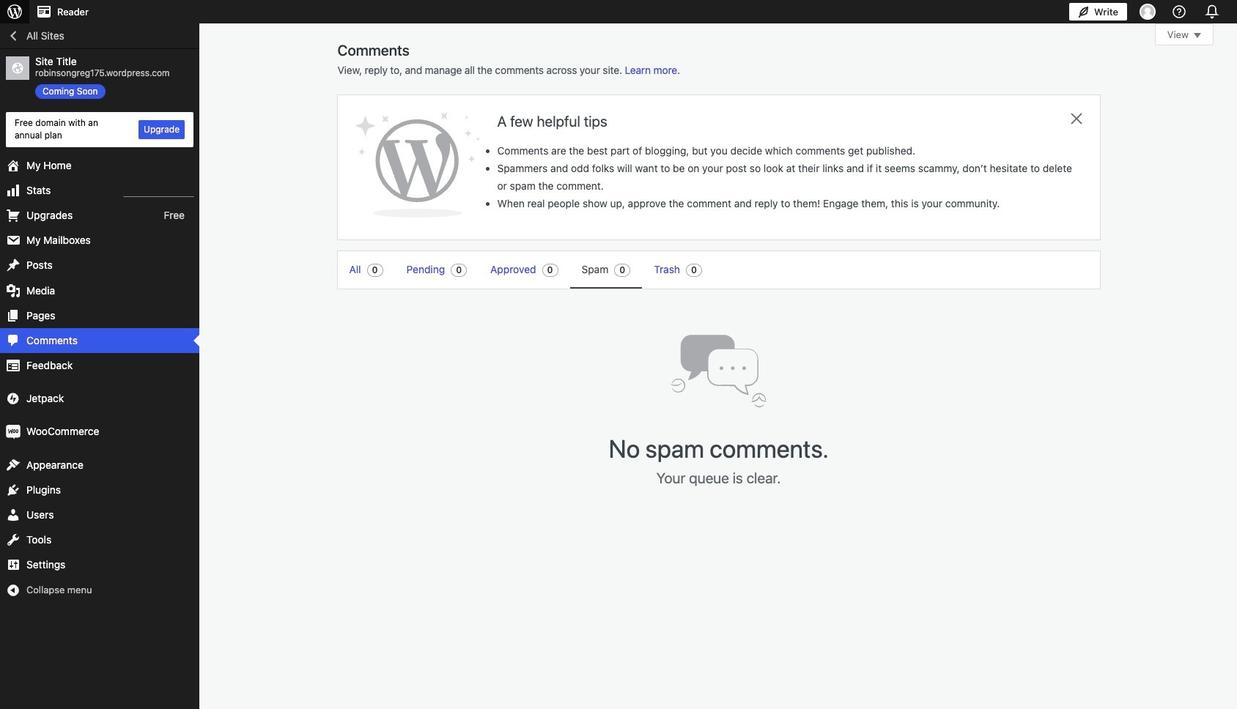 Task type: locate. For each thing, give the bounding box(es) containing it.
1 vertical spatial img image
[[6, 425, 21, 439]]

my profile image
[[1140, 4, 1156, 20]]

main content
[[338, 23, 1214, 519]]

1 img image from the top
[[6, 392, 21, 406]]

manage your sites image
[[6, 3, 23, 21]]

menu
[[338, 251, 1076, 289]]

0 vertical spatial img image
[[6, 392, 21, 406]]

closed image
[[1194, 33, 1201, 38]]

img image
[[6, 392, 21, 406], [6, 425, 21, 439]]

wordpress logo image
[[355, 113, 480, 218]]

manage your notifications image
[[1202, 1, 1223, 22]]



Task type: vqa. For each thing, say whether or not it's contained in the screenshot.
third Subscribe image from the top
no



Task type: describe. For each thing, give the bounding box(es) containing it.
2 img image from the top
[[6, 425, 21, 439]]

help image
[[1170, 3, 1188, 21]]

dismiss tips image
[[1067, 110, 1085, 128]]

highest hourly views 0 image
[[124, 188, 193, 197]]



